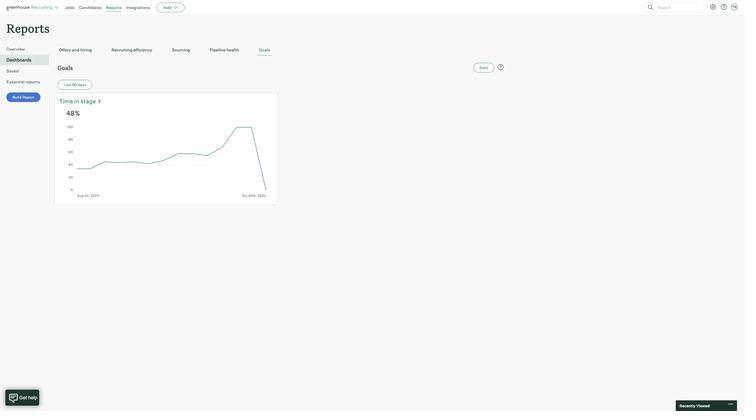 Task type: vqa. For each thing, say whether or not it's contained in the screenshot.
Time link
yes



Task type: locate. For each thing, give the bounding box(es) containing it.
recruiting efficiency button
[[110, 45, 154, 55]]

candidates
[[79, 5, 102, 10]]

overview
[[6, 46, 25, 52]]

save
[[480, 65, 489, 70]]

dashboards
[[6, 57, 31, 63]]

build report button
[[6, 93, 40, 102]]

stage
[[81, 98, 96, 105]]

pipeline health button
[[209, 45, 241, 55]]

0 vertical spatial reports
[[106, 5, 122, 10]]

1 horizontal spatial goals
[[259, 47, 270, 53]]

offers
[[59, 47, 71, 53]]

0 horizontal spatial reports
[[6, 20, 50, 36]]

greenhouse recruiting image
[[6, 4, 54, 11]]

essential reports
[[6, 79, 40, 85]]

Search text field
[[656, 4, 700, 11]]

reports
[[106, 5, 122, 10], [6, 20, 50, 36]]

pipeline health
[[210, 47, 239, 53]]

integrations link
[[126, 5, 150, 10]]

saved
[[6, 68, 19, 74]]

1 horizontal spatial reports
[[106, 5, 122, 10]]

in
[[74, 98, 79, 105]]

last 90 days
[[64, 82, 86, 87]]

viewed
[[697, 404, 710, 408]]

1 vertical spatial reports
[[6, 20, 50, 36]]

build
[[13, 95, 21, 99]]

td
[[733, 5, 737, 9]]

recently
[[680, 404, 696, 408]]

jobs link
[[65, 5, 75, 10]]

0 vertical spatial goals
[[259, 47, 270, 53]]

offers and hiring
[[59, 47, 92, 53]]

reports link
[[106, 5, 122, 10]]

sourcing
[[172, 47, 190, 53]]

stage link
[[81, 97, 96, 106]]

pipeline
[[210, 47, 226, 53]]

1 vertical spatial goals
[[58, 64, 73, 72]]

tab list
[[58, 45, 505, 55]]

recruiting efficiency
[[112, 47, 152, 53]]

add
[[163, 5, 172, 10]]

last 90 days button
[[58, 80, 92, 90]]

time link
[[59, 97, 74, 106]]

reports down greenhouse recruiting image
[[6, 20, 50, 36]]

time in
[[59, 98, 81, 105]]

reports right candidates link
[[106, 5, 122, 10]]

days
[[78, 82, 86, 87]]

goals
[[259, 47, 270, 53], [58, 64, 73, 72]]

td button
[[731, 3, 739, 11]]



Task type: describe. For each thing, give the bounding box(es) containing it.
and
[[72, 47, 79, 53]]

jobs
[[65, 5, 75, 10]]

xychart image
[[66, 126, 266, 198]]

0 horizontal spatial goals
[[58, 64, 73, 72]]

saved link
[[6, 68, 47, 74]]

offers and hiring button
[[58, 45, 93, 55]]

health
[[227, 47, 239, 53]]

build report
[[13, 95, 34, 99]]

td button
[[732, 4, 738, 10]]

essential
[[6, 79, 25, 85]]

add button
[[157, 3, 185, 12]]

configure image
[[711, 4, 717, 10]]

time
[[59, 98, 73, 105]]

save button
[[474, 63, 495, 73]]

essential reports link
[[6, 79, 47, 85]]

90
[[72, 82, 77, 87]]

reports
[[26, 79, 40, 85]]

in link
[[74, 97, 81, 106]]

faq image
[[498, 64, 504, 70]]

tab list containing offers and hiring
[[58, 45, 505, 55]]

sourcing button
[[171, 45, 191, 55]]

48%
[[66, 109, 80, 117]]

report
[[22, 95, 34, 99]]

goals button
[[258, 45, 272, 55]]

efficiency
[[133, 47, 152, 53]]

integrations
[[126, 5, 150, 10]]

last
[[64, 82, 71, 87]]

recruiting
[[112, 47, 132, 53]]

dashboards link
[[6, 57, 47, 63]]

candidates link
[[79, 5, 102, 10]]

overview link
[[6, 46, 47, 52]]

recently viewed
[[680, 404, 710, 408]]

hiring
[[80, 47, 92, 53]]

goals inside button
[[259, 47, 270, 53]]



